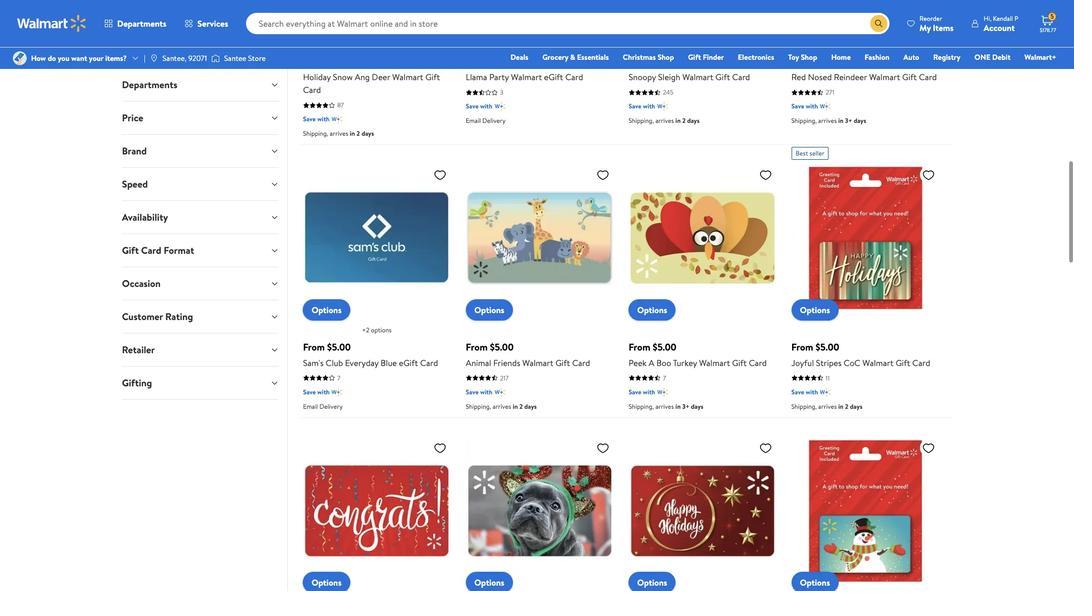 Task type: locate. For each thing, give the bounding box(es) containing it.
from inside from $5.00 llama party walmart egift card
[[466, 55, 488, 68]]

auto
[[904, 52, 920, 63]]

speed tab
[[113, 168, 288, 201]]

0 horizontal spatial options
[[371, 326, 392, 335]]

Search search field
[[246, 13, 890, 34]]

1 horizontal spatial options
[[534, 40, 555, 49]]

walmart plus image for from $5.00 sam's club everyday blue egift card
[[332, 387, 343, 398]]

from $5.00 red nosed reindeer walmart gift card
[[792, 55, 937, 83]]

departments down |
[[122, 78, 177, 92]]

0 horizontal spatial walmart plus image
[[332, 114, 343, 125]]

egift down grocery
[[544, 71, 563, 83]]

email for from $5.00 llama party walmart egift card
[[466, 116, 481, 125]]

in for from $5.00 peek a boo turkey walmart gift card
[[676, 402, 681, 411]]

|
[[144, 53, 145, 64]]

with down a on the right bottom of page
[[643, 388, 656, 397]]

$5.00 up nosed
[[816, 55, 840, 68]]

save for from $5.00 sam's club everyday blue egift card
[[303, 388, 316, 397]]

best seller
[[796, 149, 825, 158]]

shipping, arrives in 3+ days down boo
[[629, 402, 704, 411]]

0 vertical spatial +2 options
[[525, 40, 555, 49]]

save with down animal
[[466, 388, 493, 397]]

$5.00 up sleigh
[[653, 55, 677, 68]]

email delivery
[[466, 116, 506, 125], [303, 402, 343, 411]]

1 horizontal spatial email
[[466, 116, 481, 125]]

grocery
[[543, 52, 569, 63]]

0 horizontal spatial delivery
[[320, 402, 343, 411]]

from $5.00 sam's club everyday blue egift card
[[303, 341, 438, 369]]

egift inside the from $5.00 sam's club everyday blue egift card
[[399, 357, 418, 369]]

save for from $5.00 llama party walmart egift card
[[466, 102, 479, 111]]

occasion tab
[[113, 268, 288, 300]]

1 horizontal spatial +2 options
[[525, 40, 555, 49]]

$5.00 up stripes
[[816, 341, 840, 354]]

save with for from $5.00 peek a boo turkey walmart gift card
[[629, 388, 656, 397]]

delivery for from $5.00 sam's club everyday blue egift card
[[320, 402, 343, 411]]

from up animal
[[466, 341, 488, 354]]

grocery & essentials link
[[538, 51, 614, 63]]

shipping, arrives in 2 days down 87
[[303, 129, 374, 138]]

1 horizontal spatial delivery
[[483, 116, 506, 125]]

with for from $5.00 peek a boo turkey walmart gift card
[[643, 388, 656, 397]]

email delivery down sam's
[[303, 402, 343, 411]]

2 horizontal spatial walmart plus image
[[821, 387, 831, 398]]

hi, kendall p account
[[984, 14, 1019, 33]]

save down joyful
[[792, 388, 805, 397]]

$5.00
[[327, 55, 351, 68], [490, 55, 514, 68], [653, 55, 677, 68], [816, 55, 840, 68], [327, 341, 351, 354], [490, 341, 514, 354], [653, 341, 677, 354], [816, 341, 840, 354]]

add to favorites list, festive frenchie walmart gift card image
[[597, 442, 610, 455]]

gift inside from $5.00 holiday snow ang deer walmart gift card
[[426, 71, 440, 83]]

with down holiday
[[318, 115, 330, 124]]

from for from $5.00 sam's club everyday blue egift card
[[303, 341, 325, 354]]

1 horizontal spatial egift
[[544, 71, 563, 83]]

options for from $5.00 sam's club everyday blue egift card
[[371, 326, 392, 335]]

gift finder
[[688, 52, 724, 63]]

7 for from $5.00 sam's club everyday blue egift card
[[337, 374, 341, 383]]

0 horizontal spatial +2
[[362, 326, 370, 335]]

from up sam's
[[303, 341, 325, 354]]

0 vertical spatial options
[[534, 40, 555, 49]]

walmart plus image for from $5.00 peek a boo turkey walmart gift card
[[658, 387, 668, 398]]

with down llama
[[480, 102, 493, 111]]

shipping, arrives in 2 days for from $5.00 animal friends walmart gift card
[[466, 402, 537, 411]]

1 vertical spatial options
[[371, 326, 392, 335]]

gift inside from $5.00 animal friends walmart gift card
[[556, 357, 570, 369]]

from up holiday
[[303, 55, 325, 68]]

save down sam's
[[303, 388, 316, 397]]

shipping, arrives in 2 days down 217
[[466, 402, 537, 411]]

0 vertical spatial email
[[466, 116, 481, 125]]

1 horizontal spatial 3+
[[845, 116, 853, 125]]

fashion
[[865, 52, 890, 63]]

245
[[663, 88, 674, 97]]

$5.00 inside from $5.00 snoopy sleigh walmart gift card
[[653, 55, 677, 68]]

from for from $5.00 llama party walmart egift card
[[466, 55, 488, 68]]

+2 options up grocery
[[525, 40, 555, 49]]

walmart plus image for from $5.00 red nosed reindeer walmart gift card
[[821, 101, 831, 112]]

walmart right friends
[[523, 357, 554, 369]]

from inside from $5.00 snoopy sleigh walmart gift card
[[629, 55, 651, 68]]

shipping, for from $5.00 joyful stripes coc walmart gift card
[[792, 402, 817, 411]]

card inside from $5.00 llama party walmart egift card
[[565, 71, 583, 83]]

days for from $5.00 holiday snow ang deer walmart gift card
[[362, 129, 374, 138]]

 image
[[150, 54, 158, 63]]

walmart plus image down 11
[[821, 387, 831, 398]]

email down sam's
[[303, 402, 318, 411]]

0 vertical spatial departments
[[117, 18, 166, 29]]

save with down red at the top right of the page
[[792, 102, 818, 111]]

walmart plus image
[[495, 101, 505, 112], [658, 101, 668, 112], [821, 101, 831, 112], [332, 387, 343, 398], [658, 387, 668, 398]]

$5.00 up snow
[[327, 55, 351, 68]]

everyday
[[345, 357, 379, 369]]

with down snoopy
[[643, 102, 656, 111]]

0 horizontal spatial 3+
[[683, 402, 690, 411]]

with for from $5.00 red nosed reindeer walmart gift card
[[806, 102, 818, 111]]

shipping, arrives in 2 days
[[629, 116, 700, 125], [303, 129, 374, 138], [466, 402, 537, 411], [792, 402, 863, 411]]

$5.00 inside from $5.00 peek a boo turkey walmart gift card
[[653, 341, 677, 354]]

brand
[[122, 144, 147, 158]]

sam's club everyday blue egift card image
[[303, 164, 451, 312]]

0 vertical spatial shipping, arrives in 3+ days
[[792, 116, 867, 125]]

add to favorites list, sam's club everyday blue egift card image
[[434, 169, 447, 182]]

walmart inside from $5.00 holiday snow ang deer walmart gift card
[[392, 71, 424, 83]]

shipping, for from $5.00 animal friends walmart gift card
[[466, 402, 491, 411]]

from $5.00 holiday snow ang deer walmart gift card
[[303, 55, 440, 96]]

3+ for from $5.00 red nosed reindeer walmart gift card
[[845, 116, 853, 125]]

save with down peek
[[629, 388, 656, 397]]

$5.00 for from $5.00 red nosed reindeer walmart gift card
[[816, 55, 840, 68]]

$5.00 for from $5.00 peek a boo turkey walmart gift card
[[653, 341, 677, 354]]

from inside the from $5.00 sam's club everyday blue egift card
[[303, 341, 325, 354]]

+2 up the from $5.00 sam's club everyday blue egift card
[[362, 326, 370, 335]]

1 shop from the left
[[658, 52, 674, 63]]

save down peek
[[629, 388, 642, 397]]

from for from $5.00 holiday snow ang deer walmart gift card
[[303, 55, 325, 68]]

save down holiday
[[303, 115, 316, 124]]

llama
[[466, 71, 487, 83]]

0 horizontal spatial 7
[[337, 374, 341, 383]]

options for holiday classic ornament happy holidays walmart gift card 'image'
[[637, 577, 668, 589]]

1 horizontal spatial shipping, arrives in 3+ days
[[792, 116, 867, 125]]

delivery for from $5.00 llama party walmart egift card
[[483, 116, 506, 125]]

delivery down 3
[[483, 116, 506, 125]]

availability tab
[[113, 201, 288, 234]]

 image right the 92071
[[211, 53, 220, 64]]

7 down club on the left of the page
[[337, 374, 341, 383]]

$5.00 inside the from $5.00 sam's club everyday blue egift card
[[327, 341, 351, 354]]

services button
[[176, 11, 237, 36]]

0 horizontal spatial email
[[303, 402, 318, 411]]

options link for peek a boo turkey walmart gift card "image"
[[629, 299, 676, 321]]

0 vertical spatial email delivery
[[466, 116, 506, 125]]

with for from $5.00 holiday snow ang deer walmart gift card
[[318, 115, 330, 124]]

0 vertical spatial delivery
[[483, 116, 506, 125]]

festive frenchie walmart gift card image
[[466, 438, 614, 585]]

+2 options for from $5.00 llama party walmart egift card
[[525, 40, 555, 49]]

$5.00 for from $5.00 animal friends walmart gift card
[[490, 341, 514, 354]]

walmart+
[[1025, 52, 1057, 63]]

$5.00 up club on the left of the page
[[327, 341, 351, 354]]

shop up sleigh
[[658, 52, 674, 63]]

availability
[[122, 211, 168, 224]]

arrives down 11
[[819, 402, 837, 411]]

0 horizontal spatial  image
[[13, 51, 27, 65]]

7 down boo
[[663, 374, 666, 383]]

my
[[920, 22, 931, 33]]

shipping, for from $5.00 holiday snow ang deer walmart gift card
[[303, 129, 328, 138]]

arrives for from $5.00 animal friends walmart gift card
[[493, 402, 511, 411]]

 image
[[13, 51, 27, 65], [211, 53, 220, 64]]

from inside from $5.00 red nosed reindeer walmart gift card
[[792, 55, 814, 68]]

gift inside from $5.00 joyful stripes coc walmart gift card
[[896, 357, 911, 369]]

speed button
[[113, 168, 288, 201]]

save down snoopy
[[629, 102, 642, 111]]

walmart down deals
[[511, 71, 542, 83]]

5
[[1051, 12, 1055, 21]]

walmart plus image down boo
[[658, 387, 668, 398]]

options for the inviting snowman coc walmart gift card "image"
[[800, 577, 830, 589]]

shipping, for from $5.00 peek a boo turkey walmart gift card
[[629, 402, 654, 411]]

2 7 from the left
[[663, 374, 666, 383]]

joyful
[[792, 357, 814, 369]]

 image for how do you want your items?
[[13, 51, 27, 65]]

from inside from $5.00 joyful stripes coc walmart gift card
[[792, 341, 814, 354]]

walmart image
[[17, 15, 87, 32]]

walmart plus image down club on the left of the page
[[332, 387, 343, 398]]

card inside from $5.00 snoopy sleigh walmart gift card
[[733, 71, 750, 83]]

from for from $5.00 peek a boo turkey walmart gift card
[[629, 341, 651, 354]]

shop right the toy
[[801, 52, 818, 63]]

from inside from $5.00 peek a boo turkey walmart gift card
[[629, 341, 651, 354]]

3+
[[845, 116, 853, 125], [683, 402, 690, 411]]

$5.00 inside from $5.00 holiday snow ang deer walmart gift card
[[327, 55, 351, 68]]

departments up |
[[117, 18, 166, 29]]

save down red at the top right of the page
[[792, 102, 805, 111]]

shipping, for from $5.00 snoopy sleigh walmart gift card
[[629, 116, 654, 125]]

save with down sam's
[[303, 388, 330, 397]]

shipping, arrives in 2 days down 11
[[792, 402, 863, 411]]

add to favorites list, holiday classic ornament happy holidays walmart gift card image
[[760, 442, 773, 455]]

walmart down fashion
[[870, 71, 901, 83]]

3+ for from $5.00 peek a boo turkey walmart gift card
[[683, 402, 690, 411]]

save down llama
[[466, 102, 479, 111]]

walmart plus image down the 245
[[658, 101, 668, 112]]

5 $178.77
[[1040, 12, 1057, 34]]

0 horizontal spatial shop
[[658, 52, 674, 63]]

$5.00 up the party
[[490, 55, 514, 68]]

0 vertical spatial +2
[[525, 40, 533, 49]]

from up peek
[[629, 341, 651, 354]]

walmart inside from $5.00 animal friends walmart gift card
[[523, 357, 554, 369]]

email
[[466, 116, 481, 125], [303, 402, 318, 411]]

1 horizontal spatial +2
[[525, 40, 533, 49]]

card inside from $5.00 holiday snow ang deer walmart gift card
[[303, 84, 321, 96]]

walmart down gift finder
[[683, 71, 714, 83]]

3+ down turkey
[[683, 402, 690, 411]]

$5.00 for from $5.00 holiday snow ang deer walmart gift card
[[327, 55, 351, 68]]

one debit
[[975, 52, 1011, 63]]

delivery down club on the left of the page
[[320, 402, 343, 411]]

1 vertical spatial departments
[[122, 78, 177, 92]]

 image left 'how'
[[13, 51, 27, 65]]

toy shop link
[[784, 51, 822, 63]]

reorder my items
[[920, 14, 954, 33]]

0 horizontal spatial egift
[[399, 357, 418, 369]]

save with down joyful
[[792, 388, 818, 397]]

1 vertical spatial +2 options
[[362, 326, 392, 335]]

from up snoopy
[[629, 55, 651, 68]]

from inside from $5.00 animal friends walmart gift card
[[466, 341, 488, 354]]

$5.00 inside from $5.00 red nosed reindeer walmart gift card
[[816, 55, 840, 68]]

toy shop
[[789, 52, 818, 63]]

electronics link
[[733, 51, 779, 63]]

1 vertical spatial egift
[[399, 357, 418, 369]]

walmart inside from $5.00 llama party walmart egift card
[[511, 71, 542, 83]]

walmart plus image down 87
[[332, 114, 343, 125]]

sleigh
[[658, 71, 681, 83]]

items
[[933, 22, 954, 33]]

arrives down 217
[[493, 402, 511, 411]]

in for from $5.00 joyful stripes coc walmart gift card
[[839, 402, 844, 411]]

1 vertical spatial 3+
[[683, 402, 690, 411]]

0 horizontal spatial +2 options
[[362, 326, 392, 335]]

arrives down 271
[[819, 116, 837, 125]]

from up joyful
[[792, 341, 814, 354]]

with down joyful
[[806, 388, 818, 397]]

arrives for from $5.00 snoopy sleigh walmart gift card
[[656, 116, 674, 125]]

+2 options up the from $5.00 sam's club everyday blue egift card
[[362, 326, 392, 335]]

walmart plus image down 217
[[495, 387, 505, 398]]

$5.00 inside from $5.00 animal friends walmart gift card
[[490, 341, 514, 354]]

0 vertical spatial 3+
[[845, 116, 853, 125]]

+2 options for from $5.00 sam's club everyday blue egift card
[[362, 326, 392, 335]]

1 horizontal spatial shop
[[801, 52, 818, 63]]

debit
[[993, 52, 1011, 63]]

peek
[[629, 357, 647, 369]]

from up llama
[[466, 55, 488, 68]]

arrives down the 245
[[656, 116, 674, 125]]

options
[[534, 40, 555, 49], [371, 326, 392, 335]]

save
[[466, 102, 479, 111], [629, 102, 642, 111], [792, 102, 805, 111], [303, 115, 316, 124], [303, 388, 316, 397], [466, 388, 479, 397], [629, 388, 642, 397], [792, 388, 805, 397]]

2 for from $5.00 holiday snow ang deer walmart gift card
[[357, 129, 360, 138]]

friends
[[493, 357, 521, 369]]

+2
[[525, 40, 533, 49], [362, 326, 370, 335]]

from inside from $5.00 holiday snow ang deer walmart gift card
[[303, 55, 325, 68]]

days for from $5.00 joyful stripes coc walmart gift card
[[850, 402, 863, 411]]

$5.00 for from $5.00 sam's club everyday blue egift card
[[327, 341, 351, 354]]

0 horizontal spatial shipping, arrives in 3+ days
[[629, 402, 704, 411]]

best
[[796, 149, 808, 158]]

with down animal
[[480, 388, 493, 397]]

speed
[[122, 178, 148, 191]]

$5.00 inside from $5.00 joyful stripes coc walmart gift card
[[816, 341, 840, 354]]

brand tab
[[113, 135, 288, 168]]

1 vertical spatial email delivery
[[303, 402, 343, 411]]

1 horizontal spatial 7
[[663, 374, 666, 383]]

home link
[[827, 51, 856, 63]]

walmart plus image
[[332, 114, 343, 125], [495, 387, 505, 398], [821, 387, 831, 398]]

shipping, arrives in 3+ days down 271
[[792, 116, 867, 125]]

arrives for from $5.00 red nosed reindeer walmart gift card
[[819, 116, 837, 125]]

+2 for from $5.00 llama party walmart egift card
[[525, 40, 533, 49]]

271
[[826, 88, 835, 97]]

with down nosed
[[806, 102, 818, 111]]

save with down holiday
[[303, 115, 330, 124]]

3+ down reindeer
[[845, 116, 853, 125]]

options up the from $5.00 sam's club everyday blue egift card
[[371, 326, 392, 335]]

walmart right deer
[[392, 71, 424, 83]]

stripes
[[816, 357, 842, 369]]

santee store
[[224, 53, 266, 64]]

from up red at the top right of the page
[[792, 55, 814, 68]]

arrives down boo
[[656, 402, 674, 411]]

Walmart Site-Wide search field
[[246, 13, 890, 34]]

gift card format button
[[113, 234, 288, 267]]

arrives for from $5.00 peek a boo turkey walmart gift card
[[656, 402, 674, 411]]

+2 up 'deals' link
[[525, 40, 533, 49]]

boo
[[657, 357, 672, 369]]

save with
[[466, 102, 493, 111], [629, 102, 656, 111], [792, 102, 818, 111], [303, 115, 330, 124], [303, 388, 330, 397], [466, 388, 493, 397], [629, 388, 656, 397], [792, 388, 818, 397]]

from for from $5.00 red nosed reindeer walmart gift card
[[792, 55, 814, 68]]

87
[[337, 101, 344, 110]]

with down sam's
[[318, 388, 330, 397]]

1 horizontal spatial email delivery
[[466, 116, 506, 125]]

egift right blue
[[399, 357, 418, 369]]

gift inside from $5.00 peek a boo turkey walmart gift card
[[732, 357, 747, 369]]

+2 options
[[525, 40, 555, 49], [362, 326, 392, 335]]

options up grocery
[[534, 40, 555, 49]]

egift
[[544, 71, 563, 83], [399, 357, 418, 369]]

save with down snoopy
[[629, 102, 656, 111]]

kendall
[[993, 14, 1014, 23]]

club
[[326, 357, 343, 369]]

1 horizontal spatial walmart plus image
[[495, 387, 505, 398]]

shipping, arrives in 2 days for from $5.00 joyful stripes coc walmart gift card
[[792, 402, 863, 411]]

options link for holiday classic ornament happy holidays walmart gift card 'image'
[[629, 573, 676, 592]]

in for from $5.00 animal friends walmart gift card
[[513, 402, 518, 411]]

walmart right coc
[[863, 357, 894, 369]]

walmart right turkey
[[699, 357, 730, 369]]

save with down llama
[[466, 102, 493, 111]]

1 horizontal spatial  image
[[211, 53, 220, 64]]

2 shop from the left
[[801, 52, 818, 63]]

$5.00 for from $5.00 snoopy sleigh walmart gift card
[[653, 55, 677, 68]]

1 vertical spatial delivery
[[320, 402, 343, 411]]

retailer tab
[[113, 334, 288, 367]]

save down animal
[[466, 388, 479, 397]]

$5.00 up friends
[[490, 341, 514, 354]]

llama party walmart egift card image
[[466, 0, 614, 26]]

walmart plus image down 271
[[821, 101, 831, 112]]

walmart
[[392, 71, 424, 83], [511, 71, 542, 83], [683, 71, 714, 83], [870, 71, 901, 83], [523, 357, 554, 369], [699, 357, 730, 369], [863, 357, 894, 369]]

email delivery for from $5.00 llama party walmart egift card
[[466, 116, 506, 125]]

departments
[[117, 18, 166, 29], [122, 78, 177, 92]]

$5.00 for from $5.00 joyful stripes coc walmart gift card
[[816, 341, 840, 354]]

0 vertical spatial egift
[[544, 71, 563, 83]]

1 vertical spatial email
[[303, 402, 318, 411]]

save with for from $5.00 snoopy sleigh walmart gift card
[[629, 102, 656, 111]]

1 vertical spatial +2
[[362, 326, 370, 335]]

snoopy sleigh walmart gift card image
[[629, 0, 777, 26]]

arrives down 87
[[330, 129, 348, 138]]

options for from $5.00 llama party walmart egift card
[[534, 40, 555, 49]]

1 vertical spatial shipping, arrives in 3+ days
[[629, 402, 704, 411]]

holiday
[[303, 71, 331, 83]]

$5.00 inside from $5.00 llama party walmart egift card
[[490, 55, 514, 68]]

email delivery down 3
[[466, 116, 506, 125]]

 image for santee store
[[211, 53, 220, 64]]

0 horizontal spatial email delivery
[[303, 402, 343, 411]]

your
[[89, 53, 103, 64]]

email down llama
[[466, 116, 481, 125]]

search icon image
[[875, 19, 884, 28]]

1 7 from the left
[[337, 374, 341, 383]]

from $5.00 peek a boo turkey walmart gift card
[[629, 341, 767, 369]]

shipping, arrives in 2 days down the 245
[[629, 116, 700, 125]]

days for from $5.00 red nosed reindeer walmart gift card
[[854, 116, 867, 125]]

availability button
[[113, 201, 288, 234]]

walmart plus image down 3
[[495, 101, 505, 112]]

$5.00 up boo
[[653, 341, 677, 354]]



Task type: vqa. For each thing, say whether or not it's contained in the screenshot.
+2 OPTIONS
yes



Task type: describe. For each thing, give the bounding box(es) containing it.
walmart plus image for from $5.00 snoopy sleigh walmart gift card
[[658, 101, 668, 112]]

brand button
[[113, 135, 288, 168]]

from $5.00 snoopy sleigh walmart gift card
[[629, 55, 750, 83]]

from $5.00 llama party walmart egift card
[[466, 55, 583, 83]]

party
[[489, 71, 509, 83]]

save with for from $5.00 animal friends walmart gift card
[[466, 388, 493, 397]]

card inside from $5.00 peek a boo turkey walmart gift card
[[749, 357, 767, 369]]

arrives for from $5.00 joyful stripes coc walmart gift card
[[819, 402, 837, 411]]

finder
[[703, 52, 724, 63]]

christmas
[[623, 52, 656, 63]]

deer
[[372, 71, 390, 83]]

days for from $5.00 snoopy sleigh walmart gift card
[[687, 116, 700, 125]]

joyful stripes coc walmart gift card image
[[792, 164, 940, 312]]

shipping, arrives in 2 days for from $5.00 snoopy sleigh walmart gift card
[[629, 116, 700, 125]]

from for from $5.00 animal friends walmart gift card
[[466, 341, 488, 354]]

gift inside dropdown button
[[122, 244, 139, 257]]

walmart inside from $5.00 joyful stripes coc walmart gift card
[[863, 357, 894, 369]]

+2 for from $5.00 sam's club everyday blue egift card
[[362, 326, 370, 335]]

save with for from $5.00 sam's club everyday blue egift card
[[303, 388, 330, 397]]

save for from $5.00 snoopy sleigh walmart gift card
[[629, 102, 642, 111]]

$178.77
[[1040, 26, 1057, 34]]

options link for congrats! walmart gift card image
[[303, 573, 350, 592]]

inviting snowman coc walmart gift card image
[[792, 438, 940, 585]]

from for from $5.00 snoopy sleigh walmart gift card
[[629, 55, 651, 68]]

holiday snow ang deer walmart gift card image
[[303, 0, 451, 26]]

how
[[31, 53, 46, 64]]

p
[[1015, 14, 1019, 23]]

hi,
[[984, 14, 992, 23]]

walmart inside from $5.00 snoopy sleigh walmart gift card
[[683, 71, 714, 83]]

shop for christmas shop
[[658, 52, 674, 63]]

store
[[248, 53, 266, 64]]

options for congrats! walmart gift card image
[[312, 577, 342, 589]]

red nosed reindeer walmart gift card image
[[792, 0, 940, 26]]

email for from $5.00 sam's club everyday blue egift card
[[303, 402, 318, 411]]

with for from $5.00 llama party walmart egift card
[[480, 102, 493, 111]]

from $5.00 animal friends walmart gift card
[[466, 341, 590, 369]]

red
[[792, 71, 806, 83]]

retailer
[[122, 344, 155, 357]]

options link for festive frenchie walmart gift card image
[[466, 573, 513, 592]]

reorder
[[920, 14, 943, 23]]

save for from $5.00 joyful stripes coc walmart gift card
[[792, 388, 805, 397]]

gift inside from $5.00 red nosed reindeer walmart gift card
[[903, 71, 917, 83]]

2 for from $5.00 joyful stripes coc walmart gift card
[[845, 402, 849, 411]]

walmart plus image for from $5.00 joyful stripes coc walmart gift card
[[821, 387, 831, 398]]

days for from $5.00 animal friends walmart gift card
[[525, 402, 537, 411]]

gift finder link
[[683, 51, 729, 63]]

grocery & essentials
[[543, 52, 609, 63]]

walmart plus image for from $5.00 holiday snow ang deer walmart gift card
[[332, 114, 343, 125]]

snoopy
[[629, 71, 656, 83]]

do
[[48, 53, 56, 64]]

departments button
[[113, 68, 288, 101]]

rating
[[165, 310, 193, 324]]

home
[[832, 52, 851, 63]]

shop for toy shop
[[801, 52, 818, 63]]

save for from $5.00 holiday snow ang deer walmart gift card
[[303, 115, 316, 124]]

customer rating button
[[113, 301, 288, 333]]

seller
[[810, 149, 825, 158]]

2 for from $5.00 animal friends walmart gift card
[[520, 402, 523, 411]]

options for festive frenchie walmart gift card image
[[475, 577, 505, 589]]

occasion
[[122, 277, 161, 291]]

one
[[975, 52, 991, 63]]

card inside from $5.00 joyful stripes coc walmart gift card
[[913, 357, 931, 369]]

auto link
[[899, 51, 925, 63]]

santee,
[[163, 53, 187, 64]]

add to favorites list, animal friends walmart gift card image
[[597, 169, 610, 182]]

egift inside from $5.00 llama party walmart egift card
[[544, 71, 563, 83]]

coc
[[844, 357, 861, 369]]

electronics
[[738, 52, 775, 63]]

customer rating
[[122, 310, 193, 324]]

&
[[570, 52, 576, 63]]

card inside from $5.00 red nosed reindeer walmart gift card
[[919, 71, 937, 83]]

sam's
[[303, 357, 324, 369]]

options for joyful stripes coc walmart gift card image
[[800, 304, 830, 316]]

reindeer
[[834, 71, 868, 83]]

ang
[[355, 71, 370, 83]]

email delivery for from $5.00 sam's club everyday blue egift card
[[303, 402, 343, 411]]

congrats! walmart gift card image
[[303, 438, 451, 585]]

options for animal friends walmart gift card image
[[475, 304, 505, 316]]

snow
[[333, 71, 353, 83]]

options link for joyful stripes coc walmart gift card image
[[792, 299, 839, 321]]

add to favorites list, congrats! walmart gift card image
[[434, 442, 447, 455]]

in for from $5.00 red nosed reindeer walmart gift card
[[839, 116, 844, 125]]

a
[[649, 357, 655, 369]]

options for sam's club everyday blue egift card image
[[312, 304, 342, 316]]

price
[[122, 111, 143, 125]]

turkey
[[673, 357, 697, 369]]

gifting tab
[[113, 367, 288, 400]]

shipping, arrives in 3+ days for from $5.00 peek a boo turkey walmart gift card
[[629, 402, 704, 411]]

options link for sam's club everyday blue egift card image
[[303, 299, 350, 321]]

shipping, arrives in 2 days for from $5.00 holiday snow ang deer walmart gift card
[[303, 129, 374, 138]]

peek a boo turkey walmart gift card image
[[629, 164, 777, 312]]

with for from $5.00 joyful stripes coc walmart gift card
[[806, 388, 818, 397]]

save with for from $5.00 joyful stripes coc walmart gift card
[[792, 388, 818, 397]]

customer rating tab
[[113, 301, 288, 333]]

price tab
[[113, 102, 288, 134]]

christmas shop
[[623, 52, 674, 63]]

registry
[[934, 52, 961, 63]]

shipping, for from $5.00 red nosed reindeer walmart gift card
[[792, 116, 817, 125]]

one debit link
[[970, 51, 1016, 63]]

from for from $5.00 joyful stripes coc walmart gift card
[[792, 341, 814, 354]]

add to favorites list, peek a boo turkey walmart gift card image
[[760, 169, 773, 182]]

departments tab
[[113, 68, 288, 101]]

items?
[[105, 53, 127, 64]]

gift inside from $5.00 snoopy sleigh walmart gift card
[[716, 71, 730, 83]]

options link for the inviting snowman coc walmart gift card "image"
[[792, 573, 839, 592]]

arrives for from $5.00 holiday snow ang deer walmart gift card
[[330, 129, 348, 138]]

account
[[984, 22, 1015, 33]]

want
[[71, 53, 87, 64]]

services
[[198, 18, 228, 29]]

11
[[826, 374, 830, 383]]

animal
[[466, 357, 491, 369]]

toy
[[789, 52, 799, 63]]

add to favorites list, joyful stripes coc walmart gift card image
[[923, 169, 935, 182]]

departments inside dropdown button
[[122, 78, 177, 92]]

card inside from $5.00 animal friends walmart gift card
[[572, 357, 590, 369]]

walmart plus image for from $5.00 animal friends walmart gift card
[[495, 387, 505, 398]]

92071
[[188, 53, 207, 64]]

holiday classic ornament happy holidays walmart gift card image
[[629, 438, 777, 585]]

departments inside popup button
[[117, 18, 166, 29]]

gift card format
[[122, 244, 194, 257]]

walmart inside from $5.00 peek a boo turkey walmart gift card
[[699, 357, 730, 369]]

3
[[500, 88, 504, 97]]

how do you want your items?
[[31, 53, 127, 64]]

with for from $5.00 snoopy sleigh walmart gift card
[[643, 102, 656, 111]]

with for from $5.00 sam's club everyday blue egift card
[[318, 388, 330, 397]]

animal friends walmart gift card image
[[466, 164, 614, 312]]

you
[[58, 53, 70, 64]]

fashion link
[[860, 51, 895, 63]]

save for from $5.00 animal friends walmart gift card
[[466, 388, 479, 397]]

walmart plus image for from $5.00 llama party walmart egift card
[[495, 101, 505, 112]]

options for peek a boo turkey walmart gift card "image"
[[637, 304, 668, 316]]

card inside dropdown button
[[141, 244, 161, 257]]

days for from $5.00 peek a boo turkey walmart gift card
[[691, 402, 704, 411]]

save for from $5.00 peek a boo turkey walmart gift card
[[629, 388, 642, 397]]

price button
[[113, 102, 288, 134]]

occasion button
[[113, 268, 288, 300]]

save with for from $5.00 holiday snow ang deer walmart gift card
[[303, 115, 330, 124]]

walmart+ link
[[1020, 51, 1062, 63]]

with for from $5.00 animal friends walmart gift card
[[480, 388, 493, 397]]

in for from $5.00 snoopy sleigh walmart gift card
[[676, 116, 681, 125]]

gifting
[[122, 377, 152, 390]]

retailer button
[[113, 334, 288, 367]]

in for from $5.00 holiday snow ang deer walmart gift card
[[350, 129, 355, 138]]

deals link
[[506, 51, 533, 63]]

walmart inside from $5.00 red nosed reindeer walmart gift card
[[870, 71, 901, 83]]

217
[[500, 374, 509, 383]]

blue
[[381, 357, 397, 369]]

santee
[[224, 53, 246, 64]]

card inside the from $5.00 sam's club everyday blue egift card
[[420, 357, 438, 369]]

save with for from $5.00 llama party walmart egift card
[[466, 102, 493, 111]]

add to favorites list, inviting snowman coc walmart gift card image
[[923, 442, 935, 455]]

shipping, arrives in 3+ days for from $5.00 red nosed reindeer walmart gift card
[[792, 116, 867, 125]]

$5.00 for from $5.00 llama party walmart egift card
[[490, 55, 514, 68]]

christmas shop link
[[618, 51, 679, 63]]

nosed
[[808, 71, 832, 83]]

registry link
[[929, 51, 966, 63]]

departments button
[[95, 11, 176, 36]]

save for from $5.00 red nosed reindeer walmart gift card
[[792, 102, 805, 111]]

gifting button
[[113, 367, 288, 400]]

gift card format tab
[[113, 234, 288, 267]]



